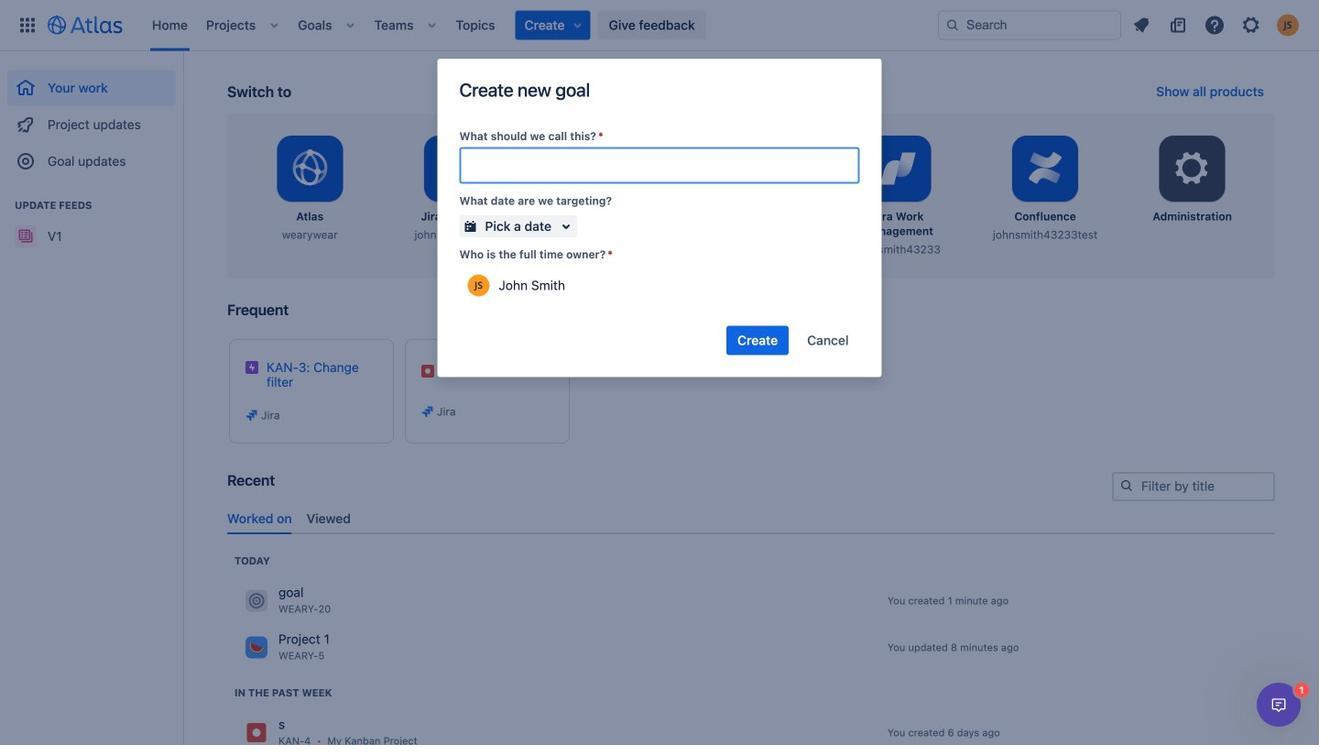 Task type: vqa. For each thing, say whether or not it's contained in the screenshot.
Switch to... IMAGE
no



Task type: locate. For each thing, give the bounding box(es) containing it.
2 group from the top
[[7, 180, 176, 260]]

1 vertical spatial heading
[[235, 685, 332, 700]]

jira image
[[246, 722, 268, 744]]

townsquare image
[[246, 590, 268, 612], [246, 636, 268, 658]]

group
[[7, 51, 176, 185], [7, 180, 176, 260]]

None field
[[461, 149, 858, 182]]

banner
[[0, 0, 1320, 51]]

1 group from the top
[[7, 51, 176, 185]]

search image
[[946, 18, 960, 33]]

1 vertical spatial townsquare image
[[246, 636, 268, 658]]

top element
[[11, 0, 938, 51]]

None search field
[[938, 11, 1122, 40]]

dialog
[[1257, 683, 1301, 727]]

0 vertical spatial townsquare image
[[246, 590, 268, 612]]

heading
[[235, 553, 270, 568], [235, 685, 332, 700]]

1 townsquare image from the top
[[246, 590, 268, 612]]

jira image
[[421, 404, 435, 419], [421, 404, 435, 419], [245, 408, 259, 423]]

tab list
[[220, 504, 1283, 534]]

0 vertical spatial heading
[[235, 553, 270, 568]]



Task type: describe. For each thing, give the bounding box(es) containing it.
Search field
[[938, 11, 1122, 40]]

2 townsquare image from the top
[[246, 636, 268, 658]]

help image
[[1204, 14, 1226, 36]]

1 heading from the top
[[235, 553, 270, 568]]

Filter by title field
[[1114, 474, 1274, 499]]

2 heading from the top
[[235, 685, 332, 700]]

search image
[[1120, 478, 1135, 493]]

jira image
[[245, 408, 259, 423]]

settings image
[[1171, 147, 1215, 191]]



